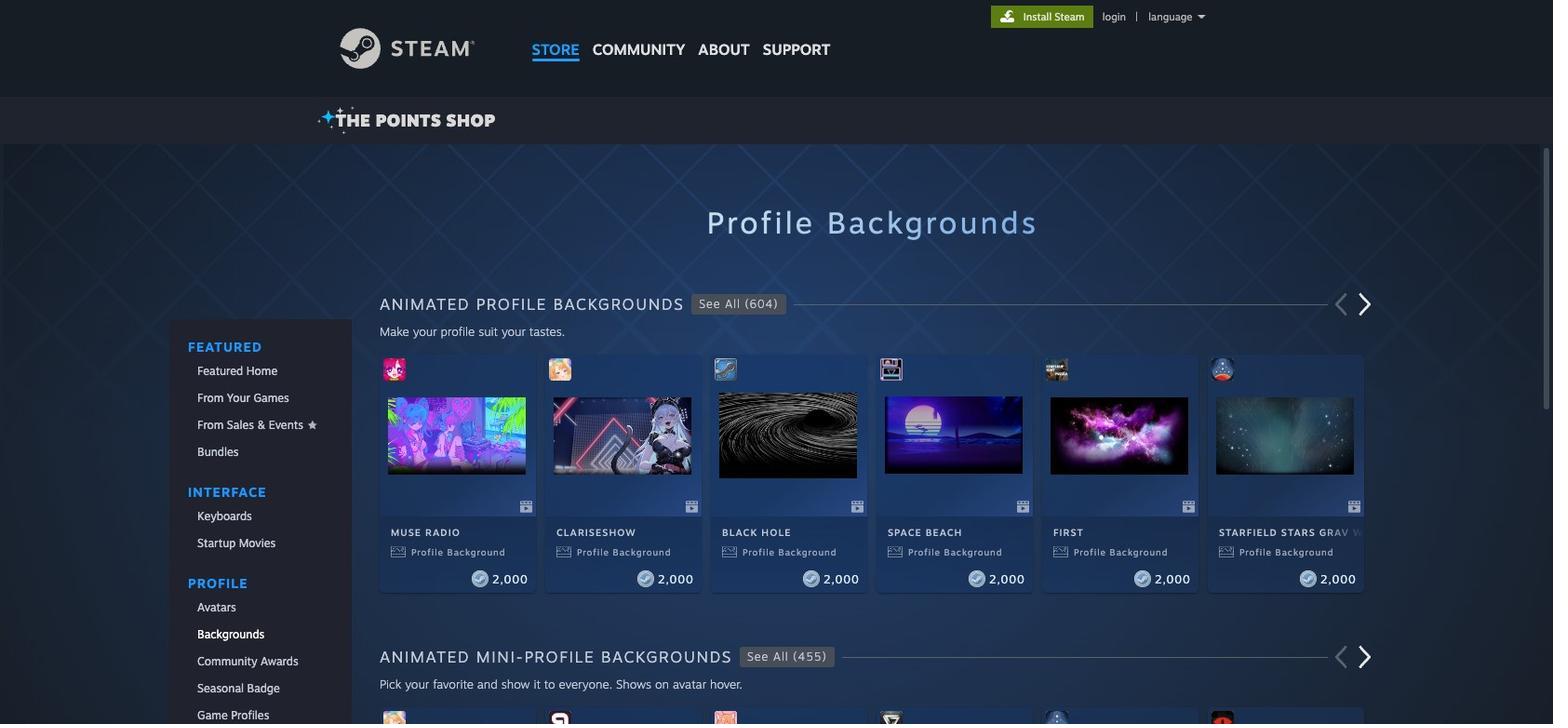 Task type: vqa. For each thing, say whether or not it's contained in the screenshot.
animated profile backgrounds
yes



Task type: locate. For each thing, give the bounding box(es) containing it.
about
[[699, 40, 750, 59]]

4 2,000 from the left
[[990, 572, 1026, 586]]

from
[[197, 391, 224, 405], [197, 418, 224, 432]]

from your games link
[[170, 385, 352, 411]]

see inside button
[[748, 650, 769, 664]]

see inside button
[[699, 297, 721, 311]]

profile down first
[[1074, 547, 1107, 558]]

see left the (604)
[[699, 297, 721, 311]]

everyone.
[[559, 677, 613, 692]]

profile up pick your favorite and show it to everyone. shows on avatar hover.
[[525, 647, 595, 667]]

profile background down hole
[[743, 547, 837, 558]]

all for animated mini-profile backgrounds
[[774, 650, 789, 664]]

4 profile background from the left
[[909, 547, 1003, 558]]

space
[[888, 527, 922, 538]]

profile down muse radio on the left bottom
[[411, 547, 444, 558]]

3 background from the left
[[779, 547, 837, 558]]

2 background from the left
[[613, 547, 672, 558]]

stars
[[1282, 527, 1316, 538]]

animated for animated mini-profile backgrounds
[[380, 647, 470, 667]]

support link
[[757, 0, 837, 63]]

4 background from the left
[[945, 547, 1003, 558]]

2,000 for clariseshow
[[658, 572, 694, 586]]

favorite
[[433, 677, 474, 692]]

install
[[1024, 10, 1052, 23]]

animated up make
[[380, 294, 470, 314]]

1 background from the left
[[447, 547, 506, 558]]

avatars link
[[170, 595, 352, 620]]

profile down clariseshow
[[577, 547, 610, 558]]

miss neko 3 image
[[549, 358, 572, 381], [383, 711, 406, 724]]

1 horizontal spatial miss neko 3 image
[[549, 358, 572, 381]]

backgrounds
[[827, 204, 1039, 241], [553, 294, 685, 314], [197, 628, 265, 641], [602, 647, 733, 667]]

your for profile
[[413, 324, 437, 339]]

profile for first
[[1074, 547, 1107, 558]]

0 vertical spatial all
[[726, 297, 741, 311]]

profile background down stars
[[1240, 547, 1335, 558]]

profile for starfield stars grav wave
[[1240, 547, 1273, 558]]

from left your
[[197, 391, 224, 405]]

profile background for clariseshow
[[577, 547, 672, 558]]

background for muse radio
[[447, 547, 506, 558]]

game profiles
[[197, 709, 269, 722]]

all inside button
[[726, 297, 741, 311]]

first
[[1054, 527, 1085, 538]]

&
[[257, 418, 266, 432]]

miss neko 3 image down 'tastes.'
[[549, 358, 572, 381]]

game profiles link
[[170, 703, 352, 724]]

profile for space beach
[[909, 547, 941, 558]]

profile background
[[411, 547, 506, 558], [577, 547, 672, 558], [743, 547, 837, 558], [909, 547, 1003, 558], [1074, 547, 1169, 558], [1240, 547, 1335, 558]]

3 profile background from the left
[[743, 547, 837, 558]]

profile background down clariseshow
[[577, 547, 672, 558]]

your right pick
[[405, 677, 430, 692]]

1 vertical spatial from
[[197, 418, 224, 432]]

starfield image
[[1212, 358, 1234, 381], [1046, 711, 1069, 724]]

background for clariseshow
[[613, 547, 672, 558]]

mosaique neko waifus 5 image
[[715, 711, 737, 724]]

login
[[1103, 10, 1127, 23]]

1 profile background from the left
[[411, 547, 506, 558]]

0 vertical spatial starfield image
[[1212, 358, 1234, 381]]

profile down black hole
[[743, 547, 775, 558]]

2 2,000 from the left
[[658, 572, 694, 586]]

events
[[269, 418, 303, 432]]

1 from from the top
[[197, 391, 224, 405]]

see for animated profile backgrounds
[[699, 297, 721, 311]]

0 vertical spatial animated
[[380, 294, 470, 314]]

games
[[254, 391, 289, 405]]

steam
[[1055, 10, 1085, 23]]

the debut collection image
[[715, 358, 737, 381]]

seasonal
[[197, 682, 244, 695]]

1 vertical spatial all
[[774, 650, 789, 664]]

community awards link
[[170, 649, 352, 674]]

all left the (604)
[[726, 297, 741, 311]]

black
[[722, 527, 758, 538]]

6 profile background from the left
[[1240, 547, 1335, 558]]

profile
[[707, 204, 816, 241], [476, 294, 547, 314], [411, 547, 444, 558], [577, 547, 610, 558], [743, 547, 775, 558], [909, 547, 941, 558], [1074, 547, 1107, 558], [1240, 547, 1273, 558], [525, 647, 595, 667]]

1 vertical spatial miss neko 3 image
[[383, 711, 406, 724]]

bundles link
[[170, 439, 352, 465]]

awards
[[261, 655, 299, 668]]

community link
[[586, 0, 692, 67]]

profile background down beach
[[909, 547, 1003, 558]]

1 2,000 from the left
[[492, 572, 529, 586]]

suit
[[479, 324, 498, 339]]

all left the (455)
[[774, 650, 789, 664]]

2 animated from the top
[[380, 647, 470, 667]]

1 vertical spatial see
[[748, 650, 769, 664]]

from up bundles
[[197, 418, 224, 432]]

background for starfield stars grav wave
[[1276, 547, 1335, 558]]

to
[[544, 677, 555, 692]]

your right make
[[413, 324, 437, 339]]

miss neko 3 image down pick
[[383, 711, 406, 724]]

animated profile backgrounds
[[380, 294, 685, 314]]

animated
[[380, 294, 470, 314], [380, 647, 470, 667]]

5 profile background from the left
[[1074, 547, 1169, 558]]

6 2,000 from the left
[[1321, 572, 1357, 586]]

featured home
[[197, 364, 278, 378]]

profile background down first
[[1074, 547, 1169, 558]]

profile down space beach
[[909, 547, 941, 558]]

profile for black hole
[[743, 547, 775, 558]]

profile background for first
[[1074, 547, 1169, 558]]

5 background from the left
[[1110, 547, 1169, 558]]

all
[[726, 297, 741, 311], [774, 650, 789, 664]]

2,000 for space beach
[[990, 572, 1026, 586]]

1 horizontal spatial see
[[748, 650, 769, 664]]

all inside button
[[774, 650, 789, 664]]

startup movies
[[197, 536, 276, 550]]

featured home link
[[170, 358, 352, 384]]

on
[[655, 677, 669, 692]]

profile up the suit
[[476, 294, 547, 314]]

0 horizontal spatial see
[[699, 297, 721, 311]]

5 2,000 from the left
[[1155, 572, 1192, 586]]

avatar
[[673, 677, 707, 692]]

background for space beach
[[945, 547, 1003, 558]]

community
[[197, 655, 257, 668]]

clariseshow
[[557, 527, 637, 538]]

see left the (455)
[[748, 650, 769, 664]]

keyboards
[[197, 509, 252, 523]]

profile background down radio
[[411, 547, 506, 558]]

1 horizontal spatial all
[[774, 650, 789, 664]]

2,000 for starfield stars grav wave
[[1321, 572, 1357, 586]]

2 profile background from the left
[[577, 547, 672, 558]]

2,000
[[492, 572, 529, 586], [658, 572, 694, 586], [824, 572, 860, 586], [990, 572, 1026, 586], [1155, 572, 1192, 586], [1321, 572, 1357, 586]]

1 vertical spatial animated
[[380, 647, 470, 667]]

points
[[376, 110, 442, 130]]

0 vertical spatial see
[[699, 297, 721, 311]]

animated up favorite on the bottom left of the page
[[380, 647, 470, 667]]

the
[[336, 110, 371, 130]]

keyboards link
[[170, 504, 352, 529]]

0 horizontal spatial all
[[726, 297, 741, 311]]

from for from your games
[[197, 391, 224, 405]]

2 from from the top
[[197, 418, 224, 432]]

from sales & events
[[197, 418, 303, 432]]

6 background from the left
[[1276, 547, 1335, 558]]

store link
[[526, 0, 586, 67]]

3 2,000 from the left
[[824, 572, 860, 586]]

profile down the starfield
[[1240, 547, 1273, 558]]

profile for clariseshow
[[577, 547, 610, 558]]

0 horizontal spatial starfield image
[[1046, 711, 1069, 724]]

tastes.
[[530, 324, 565, 339]]

your
[[413, 324, 437, 339], [502, 324, 526, 339], [405, 677, 430, 692]]

0 vertical spatial from
[[197, 391, 224, 405]]

hole
[[762, 527, 792, 538]]

wave
[[1354, 527, 1385, 538]]

home
[[246, 364, 278, 378]]

space beach
[[888, 527, 963, 538]]

see all (455) button
[[740, 647, 835, 668]]

background for black hole
[[779, 547, 837, 558]]

0 horizontal spatial miss neko 3 image
[[383, 711, 406, 724]]

1 animated from the top
[[380, 294, 470, 314]]

profiles
[[231, 709, 269, 722]]

see
[[699, 297, 721, 311], [748, 650, 769, 664]]

profile up the (604)
[[707, 204, 816, 241]]

show
[[502, 677, 530, 692]]

install steam link
[[991, 6, 1094, 28]]

starfield
[[1220, 527, 1278, 538]]

store
[[532, 40, 580, 59]]



Task type: describe. For each thing, give the bounding box(es) containing it.
radio
[[425, 527, 461, 538]]

your
[[227, 391, 250, 405]]

all for animated profile backgrounds
[[726, 297, 741, 311]]

make your profile suit your tastes.
[[380, 324, 565, 339]]

support
[[763, 40, 831, 59]]

cult of the lamb image
[[1212, 711, 1234, 724]]

2,000 for muse radio
[[492, 572, 529, 586]]

pick
[[380, 677, 402, 692]]

beach
[[926, 527, 963, 538]]

background for first
[[1110, 547, 1169, 558]]

profile for muse radio
[[411, 547, 444, 558]]

profile
[[441, 324, 475, 339]]

muse
[[391, 527, 422, 538]]

see all (604) link
[[685, 294, 786, 315]]

animated for animated profile backgrounds
[[380, 294, 470, 314]]

see for animated mini-profile backgrounds
[[748, 650, 769, 664]]

the points shop
[[336, 110, 496, 130]]

animated mini-profile backgrounds
[[380, 647, 733, 667]]

from sales & events link
[[170, 412, 352, 438]]

install steam
[[1024, 10, 1085, 23]]

grav
[[1320, 527, 1350, 538]]

black hole
[[722, 527, 792, 538]]

profile backgrounds
[[707, 204, 1039, 241]]

2,000 for first
[[1155, 572, 1192, 586]]

sales
[[227, 418, 254, 432]]

badge
[[247, 682, 280, 695]]

game
[[197, 709, 228, 722]]

startup movies link
[[170, 531, 352, 556]]

profile background for black hole
[[743, 547, 837, 558]]

community awards
[[197, 655, 299, 668]]

language
[[1149, 10, 1193, 23]]

shop
[[446, 110, 496, 130]]

profile background for space beach
[[909, 547, 1003, 558]]

(455)
[[793, 650, 827, 664]]

2,000 for black hole
[[824, 572, 860, 586]]

muse radio
[[391, 527, 461, 538]]

your right the suit
[[502, 324, 526, 339]]

it
[[534, 677, 541, 692]]

starfield stars grav wave
[[1220, 527, 1385, 538]]

neverout image
[[881, 711, 903, 724]]

from for from sales & events
[[197, 418, 224, 432]]

seasonal badge
[[197, 682, 280, 695]]

backgrounds link
[[170, 622, 352, 647]]

make
[[380, 324, 409, 339]]

mini-
[[476, 647, 525, 667]]

profile background for muse radio
[[411, 547, 506, 558]]

see all (455)
[[748, 650, 827, 664]]

retrowave image
[[881, 358, 903, 381]]

login | language
[[1103, 10, 1193, 23]]

dinosaur hunt puzzle image
[[1046, 358, 1069, 381]]

(604)
[[745, 297, 779, 311]]

the points shop link
[[317, 106, 503, 134]]

1 horizontal spatial starfield image
[[1212, 358, 1234, 381]]

login link
[[1099, 10, 1130, 23]]

from your games
[[197, 391, 289, 405]]

bundles
[[197, 445, 239, 459]]

movies
[[239, 536, 276, 550]]

avatars
[[197, 601, 236, 614]]

your for mini-
[[405, 677, 430, 692]]

shows
[[616, 677, 652, 692]]

startup
[[197, 536, 236, 550]]

see all (604)
[[699, 297, 779, 311]]

profile background for starfield stars grav wave
[[1240, 547, 1335, 558]]

1 vertical spatial starfield image
[[1046, 711, 1069, 724]]

hover.
[[710, 677, 743, 692]]

community
[[593, 40, 686, 59]]

see all (455) link
[[733, 647, 835, 668]]

pick your favorite and show it to everyone. shows on avatar hover.
[[380, 677, 743, 692]]

0 vertical spatial miss neko 3 image
[[549, 358, 572, 381]]

see all (604) button
[[692, 294, 786, 315]]

muse dash image
[[383, 358, 406, 381]]

zup! 9 image
[[549, 711, 572, 724]]

and
[[477, 677, 498, 692]]

about link
[[692, 0, 757, 63]]

featured
[[197, 364, 243, 378]]

|
[[1136, 10, 1139, 23]]

seasonal badge link
[[170, 676, 352, 701]]



